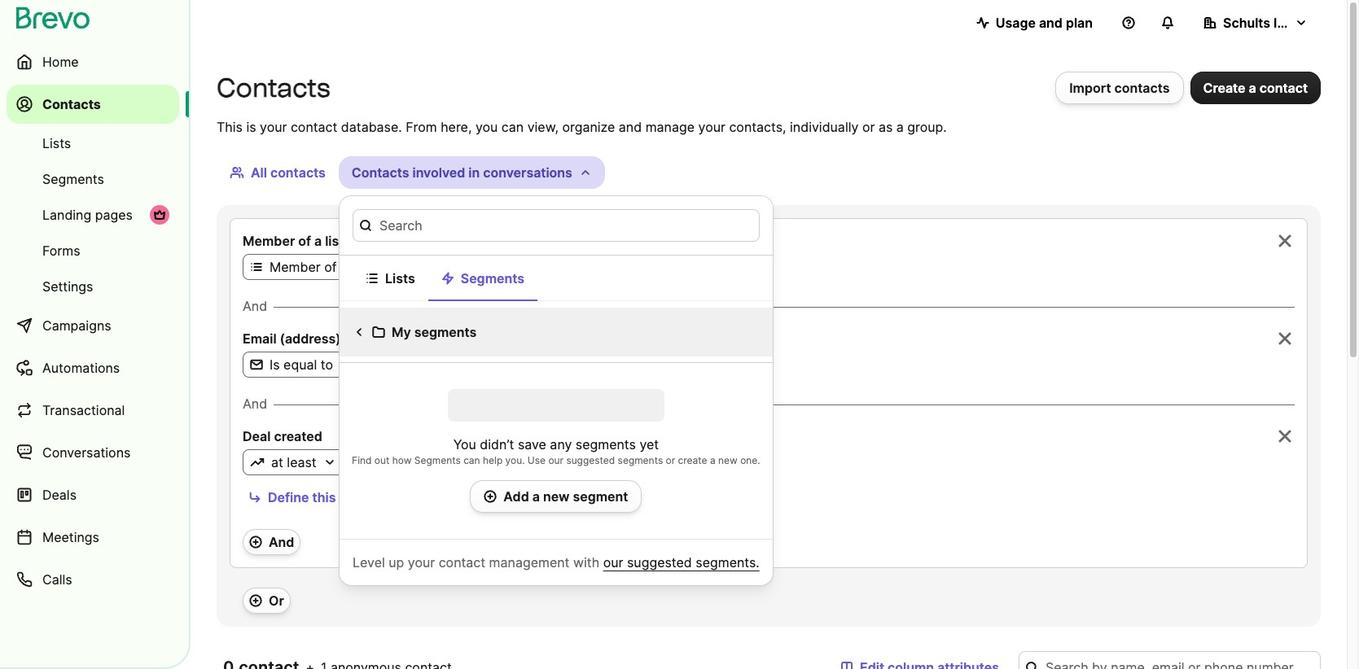 Task type: describe. For each thing, give the bounding box(es) containing it.
conversations link
[[7, 433, 179, 472]]

landing pages link
[[7, 199, 179, 231]]

automations
[[42, 360, 120, 376]]

transactional link
[[7, 391, 179, 430]]

this is your contact database. from here, you can view, organize and manage your contacts, individually or as a group.
[[217, 119, 947, 135]]

deals
[[42, 487, 77, 503]]

segments inside you didn't save any segments yet find out how segments can help you. use our suggested segments or create a new one.
[[414, 455, 461, 467]]

in
[[457, 455, 468, 471]]

new inside you didn't save any segments yet find out how segments can help you. use our suggested segments or create a new one.
[[718, 455, 738, 467]]

campaigns
[[42, 318, 111, 334]]

segments inside "option"
[[414, 324, 477, 340]]

in the last button
[[430, 453, 543, 472]]

level
[[353, 555, 385, 571]]

calls link
[[7, 560, 179, 600]]

add
[[504, 489, 529, 505]]

is
[[270, 357, 280, 373]]

created
[[274, 428, 322, 445]]

member of a list
[[243, 233, 344, 249]]

you didn't save any segments yet find out how segments can help you. use our suggested segments or create a new one.
[[352, 437, 761, 467]]

or button
[[243, 588, 291, 614]]

deal created
[[243, 428, 322, 445]]

individually
[[790, 119, 859, 135]]

first
[[491, 260, 513, 274]]

is
[[246, 119, 256, 135]]

months
[[596, 455, 642, 471]]

1 horizontal spatial our
[[603, 555, 624, 571]]

my
[[392, 324, 411, 340]]

1 vertical spatial segments
[[461, 270, 525, 287]]

tab list containing lists
[[340, 256, 773, 301]]

(address)
[[280, 331, 341, 347]]

forms
[[42, 243, 80, 259]]

all
[[251, 165, 267, 181]]

2 vertical spatial segments
[[618, 455, 663, 467]]

organize
[[562, 119, 615, 135]]

my segments option
[[340, 308, 773, 363]]

meetings link
[[7, 518, 179, 557]]

least
[[287, 455, 317, 471]]

create a contact button
[[1191, 72, 1321, 104]]

last
[[495, 455, 517, 471]]

database.
[[341, 119, 402, 135]]

1 vertical spatial and
[[619, 119, 642, 135]]

settings link
[[7, 270, 179, 303]]

of for member of a list
[[298, 233, 311, 249]]

segments.
[[696, 555, 760, 571]]

your
[[464, 260, 488, 274]]

define this event button
[[243, 485, 380, 510]]

any
[[550, 437, 572, 453]]

your first list button
[[364, 257, 736, 277]]

of for member of
[[324, 259, 337, 275]]

Search search field
[[353, 209, 760, 242]]

the
[[471, 455, 491, 471]]

meetings
[[42, 529, 99, 546]]

list inside popup button
[[516, 260, 531, 274]]

from
[[406, 119, 437, 135]]

new inside button
[[543, 489, 570, 505]]

in
[[469, 165, 480, 181]]

lists inside tab list
[[385, 270, 415, 287]]

forms link
[[7, 235, 179, 267]]

how
[[392, 455, 412, 467]]

or
[[269, 593, 284, 609]]

a inside you didn't save any segments yet find out how segments can help you. use our suggested segments or create a new one.
[[710, 455, 716, 467]]

email
[[243, 331, 277, 347]]

and button
[[243, 529, 301, 556]]

plan
[[1066, 15, 1093, 31]]

suggested inside you didn't save any segments yet find out how segments can help you. use our suggested segments or create a new one.
[[566, 455, 615, 467]]

member for member of a list
[[243, 233, 295, 249]]

import contacts button
[[1056, 72, 1184, 104]]

at least
[[271, 455, 317, 471]]

and for deal created
[[243, 396, 267, 412]]

create a contact
[[1204, 80, 1308, 96]]

0 vertical spatial list
[[325, 233, 344, 249]]

help
[[483, 455, 503, 467]]

group.
[[908, 119, 947, 135]]

1 vertical spatial segments
[[576, 437, 636, 453]]

out
[[375, 455, 390, 467]]

involved
[[413, 165, 465, 181]]

in the last
[[457, 455, 517, 471]]

schults inc button
[[1191, 7, 1321, 39]]

home link
[[7, 42, 179, 81]]

import
[[1070, 80, 1112, 96]]

manage
[[646, 119, 695, 135]]

you.
[[506, 455, 525, 467]]

contacts involved in conversations
[[352, 165, 573, 181]]

here,
[[441, 119, 472, 135]]

import contacts
[[1070, 80, 1170, 96]]

contacts,
[[729, 119, 787, 135]]

your for this is your contact database. from here, you can view, organize and manage your contacts, individually or as a group.
[[260, 119, 287, 135]]

segments link for the rightmost "lists" link
[[428, 262, 538, 301]]

to
[[321, 357, 333, 373]]

conversations
[[42, 445, 131, 461]]



Task type: vqa. For each thing, say whether or not it's contained in the screenshot.
A/B inside button
no



Task type: locate. For each thing, give the bounding box(es) containing it.
0 horizontal spatial and
[[619, 119, 642, 135]]

1 vertical spatial can
[[464, 455, 480, 467]]

campaigns link
[[7, 306, 179, 345]]

view,
[[528, 119, 559, 135]]

didn't
[[480, 437, 514, 453]]

0 vertical spatial member
[[243, 233, 295, 249]]

calls
[[42, 572, 72, 588]]

months button
[[590, 453, 667, 472]]

suggested
[[566, 455, 615, 467], [627, 555, 692, 571]]

contacts right all
[[270, 165, 326, 181]]

0 horizontal spatial can
[[464, 455, 480, 467]]

use
[[528, 455, 546, 467]]

your first list
[[464, 260, 531, 274]]

with
[[573, 555, 600, 571]]

1 horizontal spatial can
[[502, 119, 524, 135]]

you
[[476, 119, 498, 135]]

0 horizontal spatial new
[[543, 489, 570, 505]]

your right is
[[260, 119, 287, 135]]

automations link
[[7, 349, 179, 388]]

1 horizontal spatial list
[[516, 260, 531, 274]]

create
[[678, 455, 707, 467]]

can
[[502, 119, 524, 135], [464, 455, 480, 467]]

our inside you didn't save any segments yet find out how segments can help you. use our suggested segments or create a new one.
[[549, 455, 564, 467]]

is equal to button
[[244, 355, 359, 375]]

lists
[[42, 135, 71, 152], [385, 270, 415, 287]]

and left the plan
[[1039, 15, 1063, 31]]

segments down you
[[414, 455, 461, 467]]

schults
[[1223, 15, 1271, 31]]

contact right create
[[1260, 80, 1308, 96]]

0 horizontal spatial contact
[[291, 119, 338, 135]]

and up email
[[243, 298, 267, 314]]

contacts up is
[[217, 72, 330, 103]]

and inside button
[[269, 534, 294, 551]]

deal
[[243, 428, 271, 445]]

0 horizontal spatial your
[[260, 119, 287, 135]]

settings
[[42, 279, 93, 295]]

2 horizontal spatial contacts
[[352, 165, 409, 181]]

1 horizontal spatial new
[[718, 455, 738, 467]]

contacts down 'database.'
[[352, 165, 409, 181]]

0 vertical spatial segments link
[[7, 163, 179, 195]]

this
[[312, 490, 336, 506]]

time
[[386, 455, 409, 469]]

1 vertical spatial lists
[[385, 270, 415, 287]]

segments
[[414, 324, 477, 340], [576, 437, 636, 453], [618, 455, 663, 467]]

of up the member of in the left top of the page
[[298, 233, 311, 249]]

segment
[[573, 489, 628, 505]]

member up the member of in the left top of the page
[[243, 233, 295, 249]]

new right add
[[543, 489, 570, 505]]

one.
[[741, 455, 761, 467]]

1 vertical spatial and
[[243, 396, 267, 412]]

define
[[268, 490, 309, 506]]

0 horizontal spatial of
[[298, 233, 311, 249]]

1 horizontal spatial your
[[408, 555, 435, 571]]

0 vertical spatial and
[[1039, 15, 1063, 31]]

all contacts
[[251, 165, 326, 181]]

or left create
[[666, 455, 675, 467]]

0 vertical spatial contact
[[1260, 80, 1308, 96]]

0 vertical spatial our
[[549, 455, 564, 467]]

0 horizontal spatial lists link
[[7, 127, 179, 160]]

list box containing lists
[[339, 195, 774, 586]]

0 vertical spatial suggested
[[566, 455, 615, 467]]

lists link up my
[[353, 262, 428, 300]]

list box
[[339, 195, 774, 586]]

our right with
[[603, 555, 624, 571]]

usage and plan button
[[963, 7, 1106, 39]]

or left the as
[[863, 119, 875, 135]]

left___rvooi image
[[153, 209, 166, 222]]

landing pages
[[42, 207, 133, 223]]

home
[[42, 54, 79, 70]]

your inside list box
[[408, 555, 435, 571]]

your
[[260, 119, 287, 135], [699, 119, 726, 135], [408, 555, 435, 571]]

of
[[298, 233, 311, 249], [324, 259, 337, 275]]

new left one.
[[718, 455, 738, 467]]

0 vertical spatial contacts
[[1115, 80, 1170, 96]]

1 horizontal spatial of
[[324, 259, 337, 275]]

your right the manage
[[699, 119, 726, 135]]

or
[[863, 119, 875, 135], [666, 455, 675, 467]]

1 vertical spatial our
[[603, 555, 624, 571]]

1 vertical spatial or
[[666, 455, 675, 467]]

1 horizontal spatial suggested
[[627, 555, 692, 571]]

of inside button
[[324, 259, 337, 275]]

all contacts button
[[217, 156, 339, 189]]

or inside you didn't save any segments yet find out how segments can help you. use our suggested segments or create a new one.
[[666, 455, 675, 467]]

0 vertical spatial can
[[502, 119, 524, 135]]

lists link down contacts link
[[7, 127, 179, 160]]

2 vertical spatial segments
[[414, 455, 461, 467]]

pages
[[95, 207, 133, 223]]

1 vertical spatial new
[[543, 489, 570, 505]]

segments link inside tab list
[[428, 262, 538, 301]]

2 horizontal spatial your
[[699, 119, 726, 135]]

your right up
[[408, 555, 435, 571]]

0 vertical spatial lists
[[42, 135, 71, 152]]

1 vertical spatial contacts
[[270, 165, 326, 181]]

deals link
[[7, 476, 179, 515]]

contact right up
[[439, 555, 486, 571]]

1 horizontal spatial contact
[[439, 555, 486, 571]]

lists link
[[7, 127, 179, 160], [353, 262, 428, 300]]

tab list
[[340, 256, 773, 301]]

1 vertical spatial contact
[[291, 119, 338, 135]]

1 vertical spatial segments link
[[428, 262, 538, 301]]

contact for this is your contact database. from here, you can view, organize and manage your contacts, individually or as a group.
[[291, 119, 338, 135]]

contacts
[[217, 72, 330, 103], [42, 96, 101, 112], [352, 165, 409, 181]]

contacts right import
[[1115, 80, 1170, 96]]

None field
[[545, 257, 704, 277]]

1 vertical spatial lists link
[[353, 262, 428, 300]]

yet
[[640, 437, 659, 453]]

1 vertical spatial member
[[270, 259, 321, 275]]

contact inside button
[[1260, 80, 1308, 96]]

1 horizontal spatial lists link
[[353, 262, 428, 300]]

segments right my
[[414, 324, 477, 340]]

and up deal
[[243, 396, 267, 412]]

member inside button
[[270, 259, 321, 275]]

a
[[1249, 80, 1257, 96], [897, 119, 904, 135], [314, 233, 322, 249], [710, 455, 716, 467], [533, 489, 540, 505]]

contacts for all contacts
[[270, 165, 326, 181]]

segments link up my segments
[[428, 262, 538, 301]]

None number field
[[343, 455, 386, 471], [544, 455, 590, 471], [343, 455, 386, 471], [544, 455, 590, 471]]

contacts down home
[[42, 96, 101, 112]]

define this event
[[268, 490, 375, 506]]

our
[[549, 455, 564, 467], [603, 555, 624, 571]]

level up your contact management with our suggested segments.
[[353, 555, 760, 571]]

0 vertical spatial or
[[863, 119, 875, 135]]

0 vertical spatial of
[[298, 233, 311, 249]]

and
[[1039, 15, 1063, 31], [619, 119, 642, 135]]

your for level up your contact management with our suggested segments.
[[408, 555, 435, 571]]

lists down contacts link
[[42, 135, 71, 152]]

suggested left segments.
[[627, 555, 692, 571]]

member for member of
[[270, 259, 321, 275]]

member down "member of a list"
[[270, 259, 321, 275]]

2 vertical spatial and
[[269, 534, 294, 551]]

list right first
[[516, 260, 531, 274]]

2 horizontal spatial contact
[[1260, 80, 1308, 96]]

segments link up landing pages link
[[7, 163, 179, 195]]

contacts inside button
[[352, 165, 409, 181]]

and down define
[[269, 534, 294, 551]]

create
[[1204, 80, 1246, 96]]

suggested down any
[[566, 455, 615, 467]]

1 horizontal spatial contacts
[[1115, 80, 1170, 96]]

contact up all contacts
[[291, 119, 338, 135]]

0 horizontal spatial lists
[[42, 135, 71, 152]]

2 vertical spatial contact
[[439, 555, 486, 571]]

management
[[489, 555, 570, 571]]

1 horizontal spatial or
[[863, 119, 875, 135]]

1 horizontal spatial and
[[1039, 15, 1063, 31]]

inc
[[1274, 15, 1293, 31]]

segments down yet
[[618, 455, 663, 467]]

1 horizontal spatial contacts
[[217, 72, 330, 103]]

of down "member of a list"
[[324, 259, 337, 275]]

can right you
[[502, 119, 524, 135]]

this
[[217, 119, 243, 135]]

list up member of button
[[325, 233, 344, 249]]

1 vertical spatial list
[[516, 260, 531, 274]]

1 vertical spatial suggested
[[627, 555, 692, 571]]

segments
[[42, 171, 104, 187], [461, 270, 525, 287], [414, 455, 461, 467]]

segments up landing
[[42, 171, 104, 187]]

and for email (address)
[[243, 298, 267, 314]]

find
[[352, 455, 372, 467]]

0 horizontal spatial our
[[549, 455, 564, 467]]

segments link for the leftmost "lists" link
[[7, 163, 179, 195]]

0 horizontal spatial or
[[666, 455, 675, 467]]

0 horizontal spatial contacts
[[42, 96, 101, 112]]

email (address)
[[243, 331, 341, 347]]

landing
[[42, 207, 91, 223]]

contact inside list box
[[439, 555, 486, 571]]

transactional
[[42, 402, 125, 419]]

Search by name, email or phone number search field
[[1019, 652, 1321, 670]]

at
[[271, 455, 283, 471]]

can down you
[[464, 455, 480, 467]]

0 vertical spatial segments
[[42, 171, 104, 187]]

1 vertical spatial of
[[324, 259, 337, 275]]

0 horizontal spatial list
[[325, 233, 344, 249]]

contact
[[1260, 80, 1308, 96], [291, 119, 338, 135], [439, 555, 486, 571]]

usage and plan
[[996, 15, 1093, 31]]

you
[[453, 437, 476, 453]]

and inside button
[[1039, 15, 1063, 31]]

contacts
[[1115, 80, 1170, 96], [270, 165, 326, 181]]

member of button
[[244, 257, 363, 277]]

segments up months
[[576, 437, 636, 453]]

0 vertical spatial new
[[718, 455, 738, 467]]

member
[[243, 233, 295, 249], [270, 259, 321, 275]]

1 horizontal spatial segments link
[[428, 262, 538, 301]]

segments up my segments
[[461, 270, 525, 287]]

0 horizontal spatial contacts
[[270, 165, 326, 181]]

our down any
[[549, 455, 564, 467]]

1 horizontal spatial lists
[[385, 270, 415, 287]]

0 horizontal spatial suggested
[[566, 455, 615, 467]]

add a new segment
[[504, 489, 628, 505]]

0 vertical spatial and
[[243, 298, 267, 314]]

contacts for import contacts
[[1115, 80, 1170, 96]]

contact for level up your contact management with our suggested segments.
[[439, 555, 486, 571]]

None text field
[[366, 357, 518, 373]]

0 vertical spatial lists link
[[7, 127, 179, 160]]

contacts involved in conversations button
[[339, 156, 605, 189]]

lists up my
[[385, 270, 415, 287]]

event
[[339, 490, 375, 506]]

0 vertical spatial segments
[[414, 324, 477, 340]]

usage
[[996, 15, 1036, 31]]

0 horizontal spatial segments link
[[7, 163, 179, 195]]

can inside you didn't save any segments yet find out how segments can help you. use our suggested segments or create a new one.
[[464, 455, 480, 467]]

conversations
[[483, 165, 573, 181]]

and left the manage
[[619, 119, 642, 135]]

as
[[879, 119, 893, 135]]



